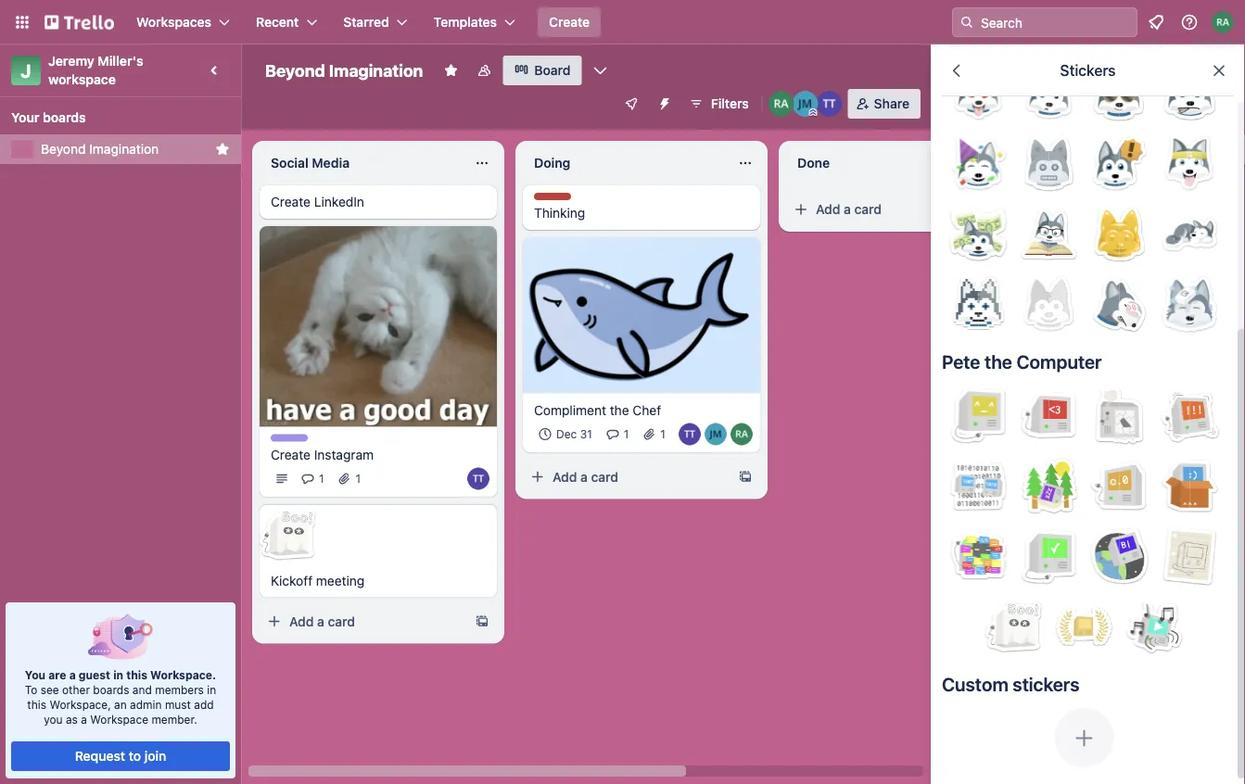Task type: vqa. For each thing, say whether or not it's contained in the screenshot.
the Kickoff
yes



Task type: locate. For each thing, give the bounding box(es) containing it.
0 vertical spatial in
[[113, 669, 123, 682]]

0 horizontal spatial add a card button
[[260, 607, 467, 637]]

this member is an admin of this board. image
[[809, 109, 818, 117]]

a down 31 on the bottom of page
[[581, 470, 588, 485]]

beyond imagination
[[265, 60, 423, 80], [41, 141, 159, 157]]

add
[[816, 202, 841, 217], [553, 470, 577, 485], [289, 614, 314, 629]]

1 horizontal spatial add a card button
[[523, 463, 731, 492]]

add a card button down kickoff meeting link
[[260, 607, 467, 637]]

beyond down your boards
[[41, 141, 86, 157]]

kickoff meeting
[[271, 573, 365, 588]]

custom stickers
[[942, 673, 1080, 695]]

create from template… image
[[738, 470, 753, 485]]

workspace,
[[50, 698, 111, 711]]

this up and
[[126, 669, 147, 682]]

starred icon image
[[215, 142, 230, 157]]

thinking link
[[534, 204, 749, 223]]

0 horizontal spatial card
[[328, 614, 355, 629]]

1 horizontal spatial the
[[985, 351, 1013, 372]]

0 vertical spatial card
[[855, 202, 882, 217]]

j
[[21, 59, 31, 81]]

dec 31
[[557, 428, 592, 441]]

custom
[[942, 673, 1009, 695]]

beyond down recent popup button
[[265, 60, 325, 80]]

0 vertical spatial terry turtle (terryturtle) image
[[679, 424, 701, 446]]

1 vertical spatial beyond imagination
[[41, 141, 159, 157]]

0 vertical spatial this
[[126, 669, 147, 682]]

meeting
[[316, 573, 365, 588]]

0 horizontal spatial this
[[27, 698, 46, 711]]

1 vertical spatial beyond
[[41, 141, 86, 157]]

create from template… image
[[475, 614, 490, 629]]

add down kickoff
[[289, 614, 314, 629]]

boards
[[43, 110, 86, 125], [93, 684, 129, 697]]

the left 'chef'
[[610, 403, 629, 418]]

you are a guest in this workspace. to see other boards and members in this workspace, an admin must add you as a workspace member.
[[25, 669, 216, 726]]

recent button
[[245, 7, 329, 37]]

card for social media
[[328, 614, 355, 629]]

a right as
[[81, 713, 87, 726]]

0 vertical spatial imagination
[[329, 60, 423, 80]]

0 vertical spatial ruby anderson (rubyanderson7) image
[[769, 91, 795, 117]]

1
[[624, 428, 629, 441], [661, 428, 666, 441], [319, 473, 324, 486], [356, 473, 361, 486]]

0 horizontal spatial in
[[113, 669, 123, 682]]

1 horizontal spatial imagination
[[329, 60, 423, 80]]

star or unstar board image
[[444, 63, 459, 78]]

add down done
[[816, 202, 841, 217]]

the right the pete
[[985, 351, 1013, 372]]

the for pete
[[985, 351, 1013, 372]]

workspace.
[[150, 669, 216, 682]]

a
[[844, 202, 851, 217], [581, 470, 588, 485], [317, 614, 325, 629], [69, 669, 76, 682], [81, 713, 87, 726]]

add a card button for social media
[[260, 607, 467, 637]]

add
[[194, 698, 214, 711]]

1 horizontal spatial ruby anderson (rubyanderson7) image
[[769, 91, 795, 117]]

card
[[855, 202, 882, 217], [591, 470, 619, 485], [328, 614, 355, 629]]

imagination down starred dropdown button on the left of page
[[329, 60, 423, 80]]

thinking
[[534, 205, 586, 221]]

terry turtle (terryturtle) image
[[679, 424, 701, 446], [467, 468, 490, 490]]

add a card button for doing
[[523, 463, 731, 492]]

boards up an
[[93, 684, 129, 697]]

2 horizontal spatial add a card
[[816, 202, 882, 217]]

1 vertical spatial card
[[591, 470, 619, 485]]

create down color: purple, title: none icon
[[271, 447, 311, 462]]

your boards
[[11, 110, 86, 125]]

in right guest in the left bottom of the page
[[113, 669, 123, 682]]

1 horizontal spatial beyond imagination
[[265, 60, 423, 80]]

to
[[129, 749, 141, 764]]

request to join button
[[11, 742, 230, 772]]

0 vertical spatial create
[[549, 14, 590, 30]]

Search field
[[975, 8, 1137, 36]]

the
[[985, 351, 1013, 372], [610, 403, 629, 418]]

this down to
[[27, 698, 46, 711]]

back to home image
[[45, 7, 114, 37]]

media
[[312, 155, 350, 171]]

member.
[[152, 713, 197, 726]]

in
[[113, 669, 123, 682], [207, 684, 216, 697]]

you
[[44, 713, 63, 726]]

a right are at the bottom left
[[69, 669, 76, 682]]

instagram
[[314, 447, 374, 462]]

0 horizontal spatial imagination
[[89, 141, 159, 157]]

see
[[40, 684, 59, 697]]

0 notifications image
[[1146, 11, 1168, 33]]

1 vertical spatial this
[[27, 698, 46, 711]]

terry turtle (terryturtle) image
[[817, 91, 843, 117]]

customize views image
[[591, 61, 610, 80]]

ruby anderson (rubyanderson7) image left this member is an admin of this board. icon
[[769, 91, 795, 117]]

0 horizontal spatial add
[[289, 614, 314, 629]]

1 vertical spatial imagination
[[89, 141, 159, 157]]

members
[[155, 684, 204, 697]]

share button
[[848, 89, 921, 119]]

1 vertical spatial terry turtle (terryturtle) image
[[467, 468, 490, 490]]

templates
[[434, 14, 497, 30]]

1 vertical spatial ruby anderson (rubyanderson7) image
[[731, 424, 753, 446]]

add a card
[[816, 202, 882, 217], [553, 470, 619, 485], [289, 614, 355, 629]]

2 horizontal spatial add
[[816, 202, 841, 217]]

add a card down kickoff meeting
[[289, 614, 355, 629]]

stickers
[[1013, 673, 1080, 695]]

1 vertical spatial boards
[[93, 684, 129, 697]]

beyond
[[265, 60, 325, 80], [41, 141, 86, 157]]

1 horizontal spatial beyond
[[265, 60, 325, 80]]

primary element
[[0, 0, 1246, 45]]

create
[[549, 14, 590, 30], [271, 194, 311, 210], [271, 447, 311, 462]]

0 horizontal spatial ruby anderson (rubyanderson7) image
[[731, 424, 753, 446]]

2 vertical spatial add
[[289, 614, 314, 629]]

1 vertical spatial add a card button
[[523, 463, 731, 492]]

in up add
[[207, 684, 216, 697]]

create for create instagram
[[271, 447, 311, 462]]

1 horizontal spatial add a card
[[553, 470, 619, 485]]

create linkedin
[[271, 194, 364, 210]]

pete the computer
[[942, 351, 1102, 372]]

add down dec 31 option
[[553, 470, 577, 485]]

create instagram link
[[271, 446, 486, 464]]

imagination down your boards with 1 items element
[[89, 141, 159, 157]]

1 horizontal spatial this
[[126, 669, 147, 682]]

Board name text field
[[256, 56, 433, 85]]

1 vertical spatial create
[[271, 194, 311, 210]]

0 vertical spatial add
[[816, 202, 841, 217]]

an
[[114, 698, 127, 711]]

join
[[144, 749, 166, 764]]

add a card for social media
[[289, 614, 355, 629]]

board
[[535, 63, 571, 78]]

beyond imagination inside board name text box
[[265, 60, 423, 80]]

a down kickoff meeting
[[317, 614, 325, 629]]

add a card button down the done text field
[[787, 195, 994, 224]]

ruby anderson (rubyanderson7) image
[[769, 91, 795, 117], [731, 424, 753, 446]]

card down the done text field
[[855, 202, 882, 217]]

0 horizontal spatial the
[[610, 403, 629, 418]]

a down the done text field
[[844, 202, 851, 217]]

this
[[126, 669, 147, 682], [27, 698, 46, 711]]

jeremy miller's workspace
[[48, 53, 147, 87]]

done
[[798, 155, 830, 171]]

card down 31 on the bottom of page
[[591, 470, 619, 485]]

1 vertical spatial the
[[610, 403, 629, 418]]

0 vertical spatial beyond
[[265, 60, 325, 80]]

ruby anderson (rubyanderson7) image
[[1212, 11, 1235, 33]]

2 vertical spatial card
[[328, 614, 355, 629]]

1 vertical spatial add
[[553, 470, 577, 485]]

create up board
[[549, 14, 590, 30]]

1 horizontal spatial card
[[591, 470, 619, 485]]

computer
[[1017, 351, 1102, 372]]

search image
[[960, 15, 975, 30]]

compliment
[[534, 403, 607, 418]]

0 vertical spatial the
[[985, 351, 1013, 372]]

compliment the chef
[[534, 403, 661, 418]]

1 horizontal spatial terry turtle (terryturtle) image
[[679, 424, 701, 446]]

1 down 'chef'
[[661, 428, 666, 441]]

0 horizontal spatial beyond
[[41, 141, 86, 157]]

ruby anderson (rubyanderson7) image right jeremy miller (jeremymiller198) icon
[[731, 424, 753, 446]]

2 vertical spatial add a card
[[289, 614, 355, 629]]

1 down the instagram
[[356, 473, 361, 486]]

add a card button down 31 on the bottom of page
[[523, 463, 731, 492]]

0 vertical spatial add a card button
[[787, 195, 994, 224]]

templates button
[[423, 7, 527, 37]]

power ups image
[[624, 96, 639, 111]]

0 vertical spatial beyond imagination
[[265, 60, 423, 80]]

imagination
[[329, 60, 423, 80], [89, 141, 159, 157]]

0 horizontal spatial add a card
[[289, 614, 355, 629]]

guest
[[79, 669, 110, 682]]

create down social
[[271, 194, 311, 210]]

card down meeting
[[328, 614, 355, 629]]

0 vertical spatial boards
[[43, 110, 86, 125]]

share
[[874, 96, 910, 111]]

2 vertical spatial add a card button
[[260, 607, 467, 637]]

the inside "link"
[[610, 403, 629, 418]]

social media
[[271, 155, 350, 171]]

1 horizontal spatial add
[[553, 470, 577, 485]]

beyond imagination down your boards with 1 items element
[[41, 141, 159, 157]]

1 vertical spatial add a card
[[553, 470, 619, 485]]

social
[[271, 155, 309, 171]]

admin
[[130, 698, 162, 711]]

beyond imagination down starred on the top left
[[265, 60, 423, 80]]

1 vertical spatial in
[[207, 684, 216, 697]]

thoughts thinking
[[534, 194, 586, 221]]

chef
[[633, 403, 661, 418]]

0 horizontal spatial terry turtle (terryturtle) image
[[467, 468, 490, 490]]

add a card down 31 on the bottom of page
[[553, 470, 619, 485]]

boards inside the you are a guest in this workspace. to see other boards and members in this workspace, an admin must add you as a workspace member.
[[93, 684, 129, 697]]

2 horizontal spatial add a card button
[[787, 195, 994, 224]]

1 horizontal spatial boards
[[93, 684, 129, 697]]

recent
[[256, 14, 299, 30]]

add a card button
[[787, 195, 994, 224], [523, 463, 731, 492], [260, 607, 467, 637]]

1 down compliment the chef "link"
[[624, 428, 629, 441]]

add a card down done
[[816, 202, 882, 217]]

boards right the your
[[43, 110, 86, 125]]

create inside button
[[549, 14, 590, 30]]

imagination inside beyond imagination link
[[89, 141, 159, 157]]

2 vertical spatial create
[[271, 447, 311, 462]]

stickers
[[1061, 62, 1116, 79]]

starred button
[[332, 7, 419, 37]]

create button
[[538, 7, 601, 37]]

2 horizontal spatial card
[[855, 202, 882, 217]]



Task type: describe. For each thing, give the bounding box(es) containing it.
automation image
[[650, 89, 676, 115]]

a for rightmost the add a card button
[[844, 202, 851, 217]]

1 down create instagram at the bottom of page
[[319, 473, 324, 486]]

other
[[62, 684, 90, 697]]

request to join
[[75, 749, 166, 764]]

Doing text field
[[523, 148, 727, 178]]

starred
[[343, 14, 389, 30]]

create for create linkedin
[[271, 194, 311, 210]]

workspace
[[48, 72, 116, 87]]

pete ghost image
[[258, 505, 318, 564]]

0 horizontal spatial boards
[[43, 110, 86, 125]]

filters button
[[683, 89, 755, 119]]

your
[[11, 110, 39, 125]]

jeremy
[[48, 53, 94, 69]]

compliment the chef link
[[534, 401, 749, 420]]

1 horizontal spatial in
[[207, 684, 216, 697]]

31
[[580, 428, 592, 441]]

create instagram
[[271, 447, 374, 462]]

kickoff
[[271, 573, 313, 588]]

beyond imagination link
[[41, 140, 208, 159]]

miller's
[[98, 53, 144, 69]]

jeremy miller (jeremymiller198) image
[[793, 91, 819, 117]]

as
[[66, 713, 78, 726]]

board link
[[503, 56, 582, 85]]

doing
[[534, 155, 571, 171]]

workspace
[[90, 713, 148, 726]]

imagination inside board name text box
[[329, 60, 423, 80]]

add a card for doing
[[553, 470, 619, 485]]

add for social media
[[289, 614, 314, 629]]

dec
[[557, 428, 577, 441]]

your boards with 1 items element
[[11, 107, 221, 129]]

card for doing
[[591, 470, 619, 485]]

must
[[165, 698, 191, 711]]

jeremy miller (jeremymiller198) image
[[705, 424, 727, 446]]

workspace visible image
[[477, 63, 492, 78]]

color: bold red, title: "thoughts" element
[[534, 193, 585, 207]]

workspace navigation collapse icon image
[[202, 58, 228, 83]]

Done text field
[[787, 148, 991, 178]]

0 horizontal spatial beyond imagination
[[41, 141, 159, 157]]

kickoff meeting link
[[271, 572, 486, 590]]

create for create
[[549, 14, 590, 30]]

add for doing
[[553, 470, 577, 485]]

open information menu image
[[1181, 13, 1199, 32]]

pete
[[942, 351, 981, 372]]

workspaces
[[136, 14, 212, 30]]

0 vertical spatial add a card
[[816, 202, 882, 217]]

to
[[25, 684, 37, 697]]

request
[[75, 749, 125, 764]]

filters
[[711, 96, 749, 111]]

a for the add a card button related to social media
[[317, 614, 325, 629]]

thoughts
[[534, 194, 585, 207]]

beyond inside board name text box
[[265, 60, 325, 80]]

workspaces button
[[125, 7, 241, 37]]

create linkedin link
[[271, 193, 486, 211]]

the for compliment
[[610, 403, 629, 418]]

color: purple, title: none image
[[271, 434, 308, 442]]

Social Media text field
[[260, 148, 464, 178]]

Dec 31 checkbox
[[534, 424, 598, 446]]

linkedin
[[314, 194, 364, 210]]

are
[[48, 669, 66, 682]]

a for the add a card button related to doing
[[581, 470, 588, 485]]

you
[[25, 669, 46, 682]]

and
[[132, 684, 152, 697]]



